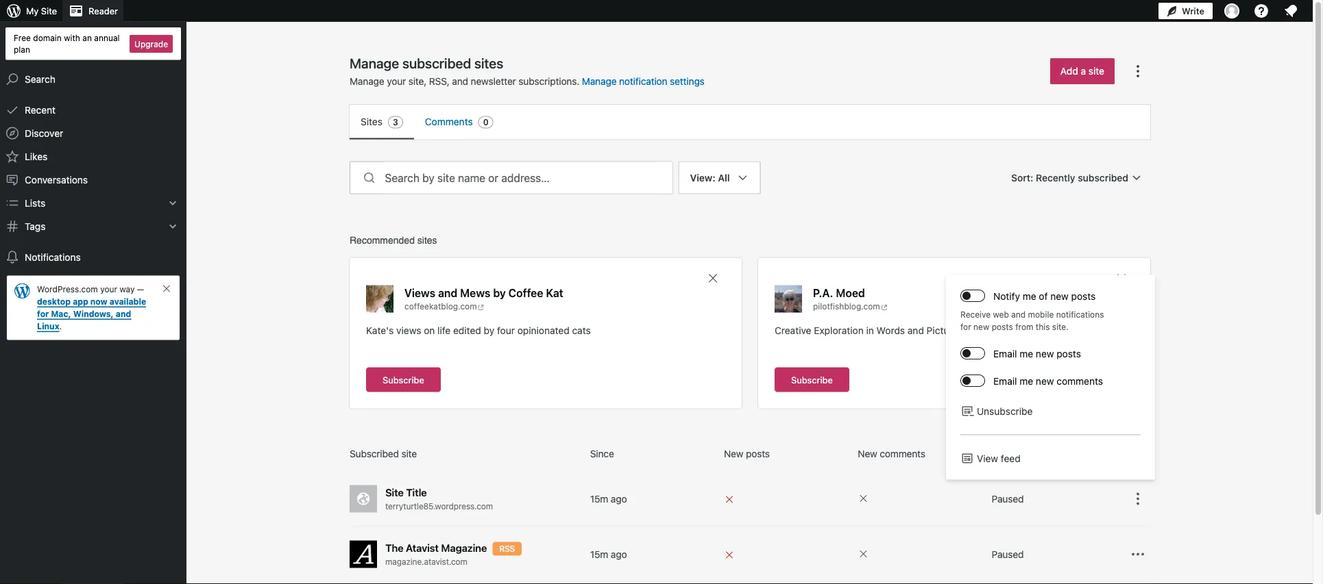 Task type: vqa. For each thing, say whether or not it's contained in the screenshot.
second the 15m ago from the bottom of the manage subscribed sites main content
yes



Task type: locate. For each thing, give the bounding box(es) containing it.
me left of
[[1023, 291, 1037, 302]]

row
[[350, 447, 1151, 472], [350, 583, 1151, 585]]

subscribe button down views
[[366, 368, 441, 393]]

manage subscribed sites manage your site, rss, and newsletter subscriptions. manage notification settings
[[350, 55, 705, 87]]

2 vertical spatial me
[[1020, 376, 1034, 387]]

dismiss image
[[161, 284, 172, 295]]

view feed link
[[961, 452, 1141, 466]]

for up linux
[[37, 310, 49, 319]]

0 vertical spatial by
[[493, 287, 506, 300]]

0 vertical spatial paused cell
[[992, 493, 1121, 506]]

your inside manage subscribed sites manage your site, rss, and newsletter subscriptions. manage notification settings
[[387, 76, 406, 87]]

paused for site title
[[992, 494, 1024, 505]]

1 vertical spatial for
[[961, 323, 972, 332]]

1 horizontal spatial new
[[858, 449, 878, 460]]

for inside wordpress.com your way — desktop app now available for mac, windows, and linux
[[37, 310, 49, 319]]

menu inside 'manage subscribed sites' main content
[[350, 105, 1151, 140]]

more actions image
[[1130, 547, 1147, 563]]

posts
[[1072, 291, 1096, 302], [992, 323, 1013, 332], [1057, 348, 1081, 360], [746, 449, 770, 460]]

cats
[[572, 325, 591, 336]]

0 vertical spatial 15m
[[590, 494, 608, 505]]

1 vertical spatial by
[[484, 325, 495, 336]]

your up now
[[100, 285, 117, 295]]

view feed
[[977, 453, 1021, 465]]

email left frequency
[[992, 449, 1015, 460]]

help image
[[1254, 3, 1270, 19]]

subscribe for views and mews by coffee  kat
[[383, 375, 424, 385]]

unsubscribe
[[977, 406, 1033, 417]]

.
[[59, 322, 62, 332]]

1 vertical spatial ago
[[611, 549, 627, 561]]

and up coffeekatblog.com
[[438, 287, 458, 300]]

cell
[[724, 492, 853, 507], [724, 548, 853, 563]]

and down available
[[116, 310, 131, 319]]

0 horizontal spatial your
[[100, 285, 117, 295]]

subscribed site
[[350, 449, 417, 460]]

15m
[[590, 494, 608, 505], [590, 549, 608, 561]]

conversations link
[[0, 168, 187, 192]]

subscribe button
[[366, 368, 441, 393], [775, 368, 850, 393]]

an
[[82, 33, 92, 43]]

by left four
[[484, 325, 495, 336]]

paused
[[992, 494, 1024, 505], [992, 549, 1024, 561]]

search
[[25, 73, 56, 85]]

lists
[[25, 198, 45, 209]]

me for new
[[1023, 291, 1037, 302]]

15m ago for site title
[[590, 494, 627, 505]]

ago for the atavist magazine
[[611, 549, 627, 561]]

ago inside the atavist magazine row
[[611, 549, 627, 561]]

cell down new posts 'column header'
[[724, 492, 853, 507]]

1 subscribe button from the left
[[366, 368, 441, 393]]

subscribe down creative
[[791, 375, 833, 385]]

views
[[396, 325, 421, 336]]

ago
[[611, 494, 627, 505], [611, 549, 627, 561]]

new for new posts
[[724, 449, 744, 460]]

words
[[877, 325, 905, 336]]

me for comments
[[1020, 376, 1034, 387]]

your left the site, on the left top of the page
[[387, 76, 406, 87]]

subscribe button down creative
[[775, 368, 850, 393]]

by up coffeekatblog.com link
[[493, 287, 506, 300]]

add
[[1061, 65, 1079, 77]]

0 horizontal spatial subscribe
[[383, 375, 424, 385]]

desktop
[[37, 297, 71, 307]]

1 15m from the top
[[590, 494, 608, 505]]

2 subscribe from the left
[[791, 375, 833, 385]]

15m ago inside the site title row
[[590, 494, 627, 505]]

1 horizontal spatial subscribe button
[[775, 368, 850, 393]]

new up the site title row at the bottom of page
[[724, 449, 744, 460]]

site title terryturtle85.wordpress.com
[[385, 487, 493, 512]]

2 ago from the top
[[611, 549, 627, 561]]

posts up the site title row at the bottom of page
[[746, 449, 770, 460]]

pilotfishblog.com link
[[813, 301, 890, 313]]

posts down web
[[992, 323, 1013, 332]]

cell inside the atavist magazine row
[[724, 548, 853, 563]]

new inside 'column header'
[[724, 449, 744, 460]]

1 paused cell from the top
[[992, 493, 1121, 506]]

15m for site title
[[590, 494, 608, 505]]

1 vertical spatial row
[[350, 583, 1151, 585]]

1 horizontal spatial for
[[961, 323, 972, 332]]

email inside email frequency 'column header'
[[992, 449, 1015, 460]]

1 cell from the top
[[724, 492, 853, 507]]

0 vertical spatial cell
[[724, 492, 853, 507]]

paused for the atavist magazine
[[992, 549, 1024, 561]]

1 horizontal spatial site
[[1089, 65, 1105, 77]]

email down from at the right of the page
[[994, 348, 1017, 360]]

2 new from the left
[[858, 449, 878, 460]]

new down "email me new posts" at the right of the page
[[1036, 376, 1054, 387]]

site
[[41, 6, 57, 16], [385, 487, 404, 499]]

1 subscribe from the left
[[383, 375, 424, 385]]

and right words
[[908, 325, 924, 336]]

terryturtle85.wordpress.com
[[385, 502, 493, 512]]

the atavist magazine row
[[350, 528, 1151, 583]]

0 vertical spatial for
[[37, 310, 49, 319]]

kate's views on life edited by four opinionated cats
[[366, 325, 591, 336]]

and down subscribed sites at the left of the page
[[452, 76, 468, 87]]

wordpress.com
[[37, 285, 98, 295]]

paused inside the atavist magazine row
[[992, 549, 1024, 561]]

ago inside the site title row
[[611, 494, 627, 505]]

me down "email me new posts" at the right of the page
[[1020, 376, 1034, 387]]

menu
[[350, 105, 1151, 140]]

kate's
[[366, 325, 394, 336]]

upgrade
[[134, 39, 168, 49]]

0 horizontal spatial subscribe button
[[366, 368, 441, 393]]

subscribe button for views
[[366, 368, 441, 393]]

tags
[[25, 221, 46, 232]]

site right "subscribed"
[[402, 449, 417, 460]]

email up unsubscribe
[[994, 376, 1017, 387]]

1 vertical spatial 15m ago
[[590, 549, 627, 561]]

subscribe down views
[[383, 375, 424, 385]]

recommended sites
[[350, 235, 437, 246]]

rss
[[499, 545, 515, 554]]

15m ago inside the atavist magazine row
[[590, 549, 627, 561]]

notifications link
[[0, 246, 187, 269]]

1 vertical spatial me
[[1020, 348, 1034, 360]]

new
[[724, 449, 744, 460], [858, 449, 878, 460]]

1 horizontal spatial site
[[385, 487, 404, 499]]

search link
[[0, 68, 187, 91]]

1 vertical spatial cell
[[724, 548, 853, 563]]

2 paused from the top
[[992, 549, 1024, 561]]

1 vertical spatial comments
[[880, 449, 926, 460]]

1 ago from the top
[[611, 494, 627, 505]]

15m inside the site title row
[[590, 494, 608, 505]]

0 vertical spatial site
[[1089, 65, 1105, 77]]

2 cell from the top
[[724, 548, 853, 563]]

and inside wordpress.com your way — desktop app now available for mac, windows, and linux
[[116, 310, 131, 319]]

1 vertical spatial email
[[994, 376, 1017, 387]]

0 vertical spatial email
[[994, 348, 1017, 360]]

available
[[110, 297, 146, 307]]

2 subscribe button from the left
[[775, 368, 850, 393]]

the atavist magazine cell
[[350, 541, 585, 569]]

subscribed
[[1078, 172, 1129, 183]]

new down receive
[[974, 323, 990, 332]]

for down receive
[[961, 323, 972, 332]]

comments
[[425, 116, 473, 128]]

0 vertical spatial 15m ago
[[590, 494, 627, 505]]

me for posts
[[1020, 348, 1034, 360]]

1 new from the left
[[724, 449, 744, 460]]

time image
[[1317, 53, 1324, 65]]

and inside manage subscribed sites manage your site, rss, and newsletter subscriptions. manage notification settings
[[452, 76, 468, 87]]

newsletter
[[471, 76, 516, 87]]

view: all button
[[679, 162, 761, 304]]

table inside 'manage subscribed sites' main content
[[350, 447, 1151, 585]]

1 horizontal spatial your
[[387, 76, 406, 87]]

0 horizontal spatial site
[[41, 6, 57, 16]]

subscribed sites
[[402, 55, 504, 71]]

view
[[977, 453, 999, 465]]

new for new comments
[[858, 449, 878, 460]]

this
[[1036, 323, 1050, 332]]

1 vertical spatial site
[[402, 449, 417, 460]]

keyboard_arrow_down image
[[166, 220, 180, 234]]

paused inside the site title row
[[992, 494, 1024, 505]]

site title row
[[350, 472, 1151, 528]]

1 horizontal spatial subscribe
[[791, 375, 833, 385]]

0 horizontal spatial new
[[724, 449, 744, 460]]

rss,
[[429, 76, 450, 87]]

subscribe
[[383, 375, 424, 385], [791, 375, 833, 385]]

by
[[493, 287, 506, 300], [484, 325, 495, 336]]

new inside column header
[[858, 449, 878, 460]]

creative exploration in words and pictures
[[775, 325, 963, 336]]

app
[[73, 297, 88, 307]]

comments
[[1057, 376, 1103, 387], [880, 449, 926, 460]]

your
[[387, 76, 406, 87], [100, 285, 117, 295]]

p.a. moed
[[813, 287, 865, 300]]

new up more information icon
[[858, 449, 878, 460]]

2 paused cell from the top
[[992, 548, 1121, 562]]

table containing site title
[[350, 447, 1151, 585]]

of
[[1039, 291, 1048, 302]]

site inside site title terryturtle85.wordpress.com
[[385, 487, 404, 499]]

0 vertical spatial site
[[41, 6, 57, 16]]

subscribed site column header
[[350, 447, 585, 461]]

1 row from the top
[[350, 447, 1151, 472]]

site right a
[[1089, 65, 1105, 77]]

0 vertical spatial your
[[387, 76, 406, 87]]

kat
[[546, 287, 564, 300]]

0 horizontal spatial for
[[37, 310, 49, 319]]

0 vertical spatial me
[[1023, 291, 1037, 302]]

0 vertical spatial row
[[350, 447, 1151, 472]]

the atavist magazine image
[[350, 541, 377, 569]]

1 vertical spatial paused cell
[[992, 548, 1121, 562]]

mews
[[460, 287, 491, 300]]

site right the my
[[41, 6, 57, 16]]

2 15m ago from the top
[[590, 549, 627, 561]]

0 vertical spatial ago
[[611, 494, 627, 505]]

1 vertical spatial your
[[100, 285, 117, 295]]

more information image
[[858, 494, 869, 505]]

0 horizontal spatial comments
[[880, 449, 926, 460]]

1 vertical spatial site
[[385, 487, 404, 499]]

2 vertical spatial email
[[992, 449, 1015, 460]]

linux
[[37, 322, 59, 332]]

me down from at the right of the page
[[1020, 348, 1034, 360]]

domain
[[33, 33, 62, 43]]

menu containing sites
[[350, 105, 1151, 140]]

None search field
[[350, 162, 673, 194]]

1 15m ago from the top
[[590, 494, 627, 505]]

1 vertical spatial paused
[[992, 549, 1024, 561]]

site.
[[1053, 323, 1069, 332]]

discover link
[[0, 122, 187, 145]]

site left title
[[385, 487, 404, 499]]

15m inside the atavist magazine row
[[590, 549, 608, 561]]

views
[[405, 287, 436, 300]]

1 horizontal spatial comments
[[1057, 376, 1103, 387]]

1 paused from the top
[[992, 494, 1024, 505]]

3
[[393, 118, 398, 127]]

new posts
[[724, 449, 770, 460]]

paused cell
[[992, 493, 1121, 506], [992, 548, 1121, 562]]

pictures
[[927, 325, 963, 336]]

0 horizontal spatial site
[[402, 449, 417, 460]]

cell down the site title row at the bottom of page
[[724, 548, 853, 563]]

2 15m from the top
[[590, 549, 608, 561]]

discover
[[25, 128, 63, 139]]

your inside wordpress.com your way — desktop app now available for mac, windows, and linux
[[100, 285, 117, 295]]

1 vertical spatial 15m
[[590, 549, 608, 561]]

sites
[[361, 116, 383, 128]]

email frequency column header
[[992, 447, 1121, 461]]

creative
[[775, 325, 812, 336]]

add a site
[[1061, 65, 1105, 77]]

and up from at the right of the page
[[1012, 310, 1026, 320]]

exploration
[[814, 325, 864, 336]]

from
[[1016, 323, 1034, 332]]

manage
[[350, 55, 399, 71], [350, 76, 384, 87], [582, 76, 617, 87]]

0 vertical spatial paused
[[992, 494, 1024, 505]]

table
[[350, 447, 1151, 585]]



Task type: describe. For each thing, give the bounding box(es) containing it.
plan
[[14, 44, 30, 54]]

pilotfishblog.com
[[813, 302, 880, 312]]

atavist
[[406, 543, 439, 555]]

cell for site title
[[724, 492, 853, 507]]

email for email me new posts
[[994, 348, 1017, 360]]

receive
[[961, 310, 991, 320]]

now
[[90, 297, 107, 307]]

conversations
[[25, 174, 88, 186]]

on
[[424, 325, 435, 336]]

site inside column header
[[402, 449, 417, 460]]

p.a. moed link
[[813, 286, 865, 301]]

and inside receive web and mobile notifications for new posts from this site.
[[1012, 310, 1026, 320]]

sites
[[418, 235, 437, 246]]

15m for the atavist magazine
[[590, 549, 608, 561]]

view:
[[690, 172, 716, 183]]

magazine
[[441, 543, 487, 555]]

a
[[1081, 65, 1086, 77]]

likes link
[[0, 145, 187, 168]]

free domain with an annual plan
[[14, 33, 120, 54]]

recommended
[[350, 235, 415, 246]]

recently
[[1036, 172, 1076, 183]]

notify me of new posts
[[994, 291, 1096, 302]]

site,
[[409, 76, 427, 87]]

new posts column header
[[724, 447, 853, 461]]

manage your notifications image
[[1283, 3, 1300, 19]]

sort: recently subscribed
[[1012, 172, 1129, 183]]

email for email frequency
[[992, 449, 1015, 460]]

more image
[[1130, 63, 1147, 80]]

write link
[[1159, 0, 1213, 22]]

0
[[483, 118, 489, 127]]

notification settings
[[619, 76, 705, 87]]

views and mews by coffee  kat
[[405, 287, 564, 300]]

new down the this
[[1036, 348, 1054, 360]]

my profile image
[[1225, 3, 1240, 19]]

sort: recently subscribed button
[[1006, 166, 1151, 190]]

manage subscribed sites main content
[[328, 54, 1173, 585]]

recent
[[25, 104, 56, 116]]

email for email me new comments
[[994, 376, 1017, 387]]

web
[[993, 310, 1009, 320]]

Search search field
[[385, 162, 672, 194]]

likes
[[25, 151, 47, 162]]

way
[[120, 285, 135, 295]]

since column header
[[590, 447, 719, 461]]

dismiss this recommendation image
[[1115, 272, 1129, 286]]

write
[[1182, 6, 1205, 16]]

by inside views and mews by coffee  kat link
[[493, 287, 506, 300]]

posts up notifications
[[1072, 291, 1096, 302]]

new comments
[[858, 449, 926, 460]]

terryturtle85.wordpress.com link
[[385, 501, 585, 513]]

free
[[14, 33, 31, 43]]

subscribe button for p.a.
[[775, 368, 850, 393]]

more information image
[[858, 549, 869, 560]]

notifications
[[1057, 310, 1104, 320]]

site title cell
[[350, 486, 585, 513]]

mac,
[[51, 310, 71, 319]]

posts inside 'column header'
[[746, 449, 770, 460]]

tags link
[[0, 215, 187, 238]]

paused cell for the atavist magazine
[[992, 548, 1121, 562]]

my site link
[[0, 0, 62, 22]]

mobile
[[1028, 310, 1054, 320]]

and inside views and mews by coffee  kat link
[[438, 287, 458, 300]]

0 vertical spatial comments
[[1057, 376, 1103, 387]]

notify
[[994, 291, 1020, 302]]

opinionated
[[518, 325, 570, 336]]

wordpress.com your way — desktop app now available for mac, windows, and linux
[[37, 285, 146, 332]]

recent link
[[0, 98, 187, 122]]

site title link
[[385, 486, 585, 501]]

paused cell for site title
[[992, 493, 1121, 506]]

email me new posts
[[994, 348, 1081, 360]]

email frequency
[[992, 449, 1061, 460]]

life
[[438, 325, 451, 336]]

add a site button
[[1051, 58, 1115, 84]]

since
[[590, 449, 614, 460]]

new inside receive web and mobile notifications for new posts from this site.
[[974, 323, 990, 332]]

posts inside receive web and mobile notifications for new posts from this site.
[[992, 323, 1013, 332]]

reader
[[89, 6, 118, 16]]

dismiss this recommendation image
[[706, 272, 720, 286]]

posts down site.
[[1057, 348, 1081, 360]]

coffeekatblog.com link
[[405, 301, 588, 313]]

reader link
[[62, 0, 123, 22]]

site inside button
[[1089, 65, 1105, 77]]

frequency
[[1018, 449, 1061, 460]]

annual
[[94, 33, 120, 43]]

2 row from the top
[[350, 583, 1151, 585]]

the atavist magazine
[[385, 543, 487, 555]]

cell for the atavist magazine
[[724, 548, 853, 563]]

ago for site title
[[611, 494, 627, 505]]

for inside receive web and mobile notifications for new posts from this site.
[[961, 323, 972, 332]]

notifications
[[25, 252, 81, 263]]

coffeekatblog.com
[[405, 302, 477, 312]]

lists link
[[0, 192, 187, 215]]

feed
[[1001, 453, 1021, 465]]

row containing subscribed site
[[350, 447, 1151, 472]]

title
[[406, 487, 427, 499]]

coffee
[[509, 287, 543, 300]]

new right of
[[1051, 291, 1069, 302]]

subscriptions.
[[519, 76, 580, 87]]

new comments column header
[[858, 447, 987, 461]]

sort:
[[1012, 172, 1034, 183]]

keyboard_arrow_down image
[[166, 197, 180, 210]]

15m ago for the atavist magazine
[[590, 549, 627, 561]]

site inside my site 'link'
[[41, 6, 57, 16]]

upgrade button
[[130, 35, 173, 53]]

manage notification settings link
[[582, 76, 705, 87]]

views and mews by coffee  kat link
[[405, 286, 564, 301]]

in
[[867, 325, 874, 336]]

the
[[385, 543, 404, 555]]

my
[[26, 6, 39, 16]]

more actions image
[[1130, 491, 1147, 508]]

comments inside column header
[[880, 449, 926, 460]]

magazine.atavist.com link
[[385, 557, 585, 569]]

subscribe for p.a. moed
[[791, 375, 833, 385]]

receive web and mobile notifications for new posts from this site.
[[961, 310, 1104, 332]]



